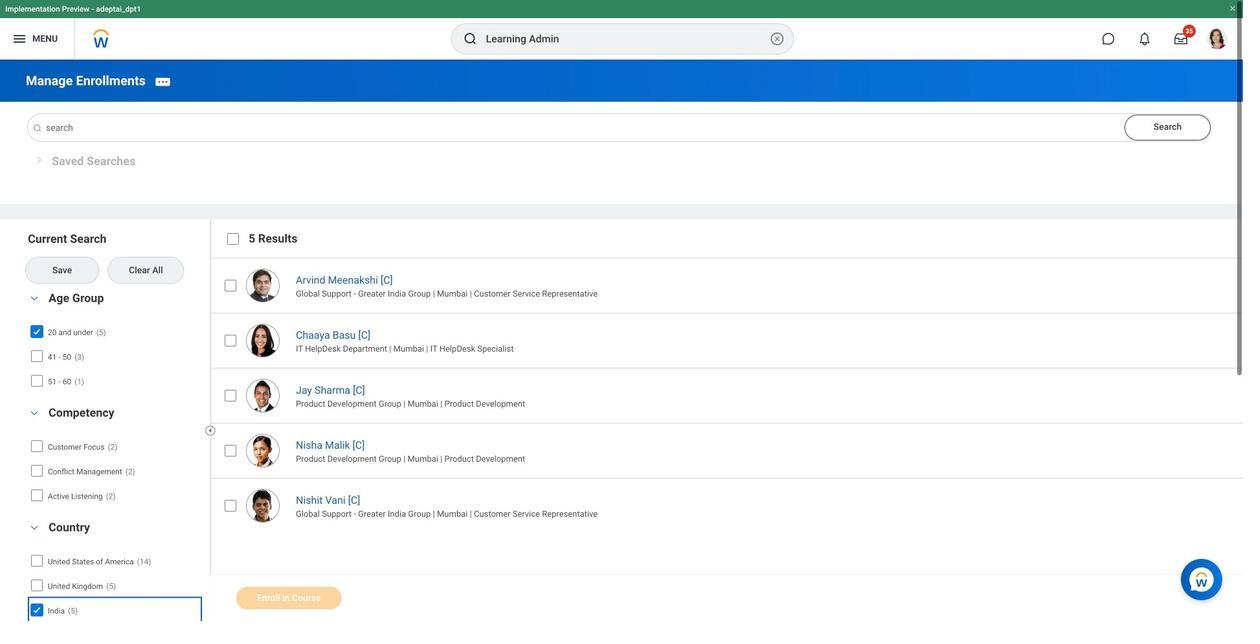 Task type: locate. For each thing, give the bounding box(es) containing it.
None search field
[[26, 114, 1212, 141]]

1 vertical spatial check small image
[[29, 603, 45, 618]]

2 vertical spatial chevron down image
[[27, 523, 42, 532]]

tree
[[29, 321, 200, 392], [30, 436, 200, 507], [29, 550, 200, 621]]

0 vertical spatial group
[[26, 290, 204, 395]]

banner
[[0, 0, 1244, 60]]

close environment banner image
[[1230, 5, 1237, 12]]

Search Workday  search field
[[486, 25, 767, 53]]

tree for third chevron down image from the bottom
[[29, 321, 200, 392]]

tree for 2nd chevron down image from the bottom of the filter search box on the left of the page
[[30, 436, 200, 507]]

list item
[[211, 258, 1244, 313], [211, 313, 1244, 368], [211, 368, 1244, 423], [211, 423, 1244, 478], [211, 478, 1244, 533]]

justify image
[[12, 31, 27, 47]]

notifications large image
[[1139, 32, 1152, 45]]

0 vertical spatial check small image
[[29, 324, 45, 340]]

2 group from the top
[[26, 404, 204, 509]]

main content
[[0, 60, 1244, 621]]

0 vertical spatial chevron down image
[[27, 294, 42, 303]]

0 vertical spatial tree
[[29, 321, 200, 392]]

3 list item from the top
[[211, 368, 1244, 423]]

1 vertical spatial chevron down image
[[27, 409, 42, 418]]

1 vertical spatial group
[[26, 404, 204, 509]]

1 vertical spatial tree
[[30, 436, 200, 507]]

4 list item from the top
[[211, 423, 1244, 478]]

group
[[26, 290, 204, 395], [26, 404, 204, 509], [26, 519, 204, 621]]

check small image
[[29, 324, 45, 340], [29, 603, 45, 618]]

inbox large image
[[1175, 32, 1188, 45]]

filter search field
[[26, 231, 213, 621]]

5 list item from the top
[[211, 478, 1244, 533]]

2 vertical spatial tree
[[29, 550, 200, 621]]

2 vertical spatial group
[[26, 519, 204, 621]]

chevron down image
[[27, 294, 42, 303], [27, 409, 42, 418], [27, 523, 42, 532]]

1 group from the top
[[26, 290, 204, 395]]



Task type: vqa. For each thing, say whether or not it's contained in the screenshot.
chevron down Icon associated with second group from the top of the Filter search field
yes



Task type: describe. For each thing, give the bounding box(es) containing it.
1 list item from the top
[[211, 258, 1244, 313]]

3 chevron down image from the top
[[27, 523, 42, 532]]

1 chevron down image from the top
[[27, 294, 42, 303]]

tree for 1st chevron down image from the bottom
[[29, 550, 200, 621]]

2 check small image from the top
[[29, 603, 45, 618]]

2 list item from the top
[[211, 313, 1244, 368]]

2 chevron down image from the top
[[27, 409, 42, 418]]

1 check small image from the top
[[29, 324, 45, 340]]

search image
[[32, 123, 42, 134]]

Manage Enrollments text field
[[28, 114, 1212, 141]]

search image
[[463, 31, 478, 47]]

x circle image
[[770, 31, 786, 47]]

3 group from the top
[[26, 519, 204, 621]]

profile logan mcneil image
[[1208, 29, 1228, 52]]



